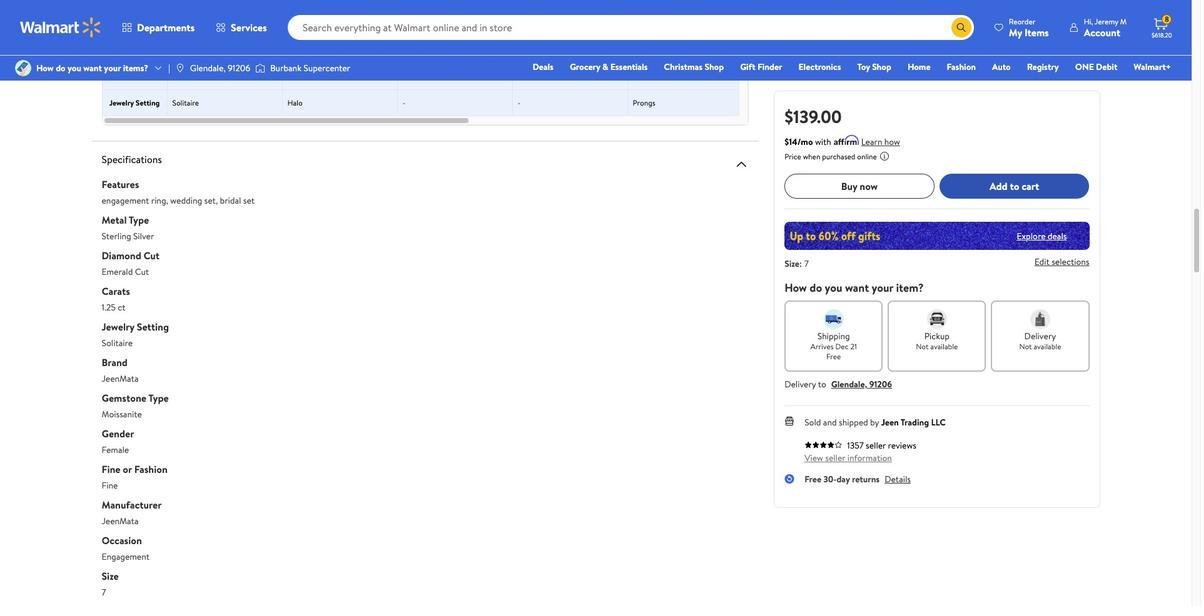 Task type: describe. For each thing, give the bounding box(es) containing it.
4 sterling silver cell from the left
[[628, 11, 743, 37]]

cut right oval
[[420, 45, 432, 56]]

cut right brilliant
[[567, 45, 579, 56]]

female
[[102, 444, 129, 457]]

christmas
[[664, 61, 703, 73]]

grocery
[[570, 61, 600, 73]]

add to cart
[[990, 179, 1039, 193]]

$14/mo
[[785, 136, 813, 148]]

solitaire cell
[[167, 90, 283, 116]]

by
[[870, 417, 879, 429]]

information
[[848, 452, 892, 465]]

add
[[990, 179, 1008, 193]]

silver up brilliant
[[545, 19, 563, 29]]

2 jeenmata from the top
[[102, 516, 139, 528]]

edit selections button
[[1035, 256, 1090, 269]]

cart
[[1022, 179, 1039, 193]]

8 $618.20
[[1152, 14, 1172, 39]]

silver up emerald cut
[[315, 19, 333, 29]]

toy
[[857, 61, 870, 73]]

0 horizontal spatial 91206
[[228, 62, 250, 74]]

want for items?
[[83, 62, 102, 74]]

gift finder
[[740, 61, 782, 73]]

your for item?
[[872, 280, 894, 296]]

price when purchased online
[[785, 151, 877, 162]]

services button
[[205, 13, 278, 43]]

Walmart Site-Wide search field
[[288, 15, 974, 40]]

solitaire inside features engagement ring, wedding set, bridal set metal type sterling silver diamond cut emerald cut carats 1.25 ct jewelry setting solitaire brand jeenmata gemstone type moissanite gender female fine or fashion fine manufacturer jeenmata occasion engagement size 7
[[102, 337, 133, 350]]

jewelry inside features engagement ring, wedding set, bridal set metal type sterling silver diamond cut emerald cut carats 1.25 ct jewelry setting solitaire brand jeenmata gemstone type moissanite gender female fine or fashion fine manufacturer jeenmata occasion engagement size 7
[[102, 320, 134, 334]]

day
[[837, 474, 850, 486]]

to for delivery
[[818, 379, 826, 391]]

my
[[1009, 25, 1022, 39]]

available for delivery
[[1034, 342, 1061, 352]]

delivery to glendale, 91206
[[785, 379, 892, 391]]

jeremy
[[1095, 16, 1119, 27]]

trading
[[901, 417, 929, 429]]

christmas shop
[[664, 61, 724, 73]]

deals
[[533, 61, 554, 73]]

available for pickup
[[931, 342, 958, 352]]

 image for how do you want your items?
[[15, 60, 31, 76]]

round
[[518, 45, 539, 56]]

when
[[803, 151, 821, 162]]

glendale, 91206 button
[[831, 379, 892, 391]]

with
[[815, 136, 831, 148]]

shop for christmas shop
[[705, 61, 724, 73]]

hi, jeremy m account
[[1084, 16, 1127, 39]]

marquise cut cell
[[628, 38, 743, 63]]

burbank supercenter
[[270, 62, 350, 74]]

view seller information link
[[805, 452, 892, 465]]

edit selections
[[1035, 256, 1090, 269]]

up to sixty percent off deals. shop now. image
[[785, 222, 1090, 250]]

fashion link
[[941, 60, 982, 74]]

supercenter
[[304, 62, 350, 74]]

$618.20
[[1152, 31, 1172, 39]]

electronics link
[[793, 60, 847, 74]]

3 cell from the left
[[628, 0, 743, 11]]

affirm image
[[834, 135, 859, 145]]

hi,
[[1084, 16, 1093, 27]]

1.25 for second 1.25 ct cell from the right
[[288, 71, 300, 82]]

add to cart button
[[940, 174, 1090, 199]]

details
[[885, 474, 911, 486]]

registry link
[[1022, 60, 1065, 74]]

shop for toy shop
[[872, 61, 892, 73]]

brilliant
[[541, 45, 566, 56]]

cut up christmas
[[664, 45, 676, 56]]

ct for 2 ct cell
[[639, 71, 645, 82]]

features
[[102, 178, 139, 191]]

|
[[168, 62, 170, 74]]

1 row from the top
[[102, 0, 1201, 11]]

explore
[[1017, 230, 1046, 242]]

sterling inside features engagement ring, wedding set, bridal set metal type sterling silver diamond cut emerald cut carats 1.25 ct jewelry setting solitaire brand jeenmata gemstone type moissanite gender female fine or fashion fine manufacturer jeenmata occasion engagement size 7
[[102, 230, 131, 243]]

finder
[[758, 61, 782, 73]]

gift
[[740, 61, 756, 73]]

shipping
[[818, 330, 850, 343]]

row containing emerald cut
[[102, 37, 1201, 63]]

grocery & essentials link
[[564, 60, 653, 74]]

delivery for not
[[1025, 330, 1056, 343]]

jewelry setting
[[109, 98, 160, 108]]

items
[[1025, 25, 1049, 39]]

to for add
[[1010, 179, 1020, 193]]

cut down diamond
[[135, 266, 149, 278]]

1357 seller reviews
[[847, 440, 917, 452]]

set,
[[204, 195, 218, 207]]

1.25 inside features engagement ring, wedding set, bridal set metal type sterling silver diamond cut emerald cut carats 1.25 ct jewelry setting solitaire brand jeenmata gemstone type moissanite gender female fine or fashion fine manufacturer jeenmata occasion engagement size 7
[[102, 302, 116, 314]]

moissanite
[[102, 409, 142, 421]]

delivery for to
[[785, 379, 816, 391]]

1 horizontal spatial 91206
[[870, 379, 892, 391]]

engagement
[[102, 195, 149, 207]]

3 1.25 ct cell from the left
[[398, 64, 513, 89]]

want for item?
[[845, 280, 869, 296]]

2 sterling silver cell from the left
[[398, 11, 513, 37]]

how for how do you want your items?
[[36, 62, 54, 74]]

intent image for shipping image
[[824, 310, 844, 330]]

$14/mo with
[[785, 136, 831, 148]]

home
[[908, 61, 931, 73]]

- for -
[[518, 98, 521, 108]]

round brilliant cut
[[518, 45, 579, 56]]

intent image for delivery image
[[1030, 310, 1051, 330]]

gender
[[102, 427, 134, 441]]

sterling for second the sterling silver cell from the right
[[518, 19, 543, 29]]

1 1.25 ct from the left
[[172, 71, 193, 82]]

0 vertical spatial type
[[129, 213, 149, 227]]

prongs cell
[[628, 90, 743, 116]]

setting inside jewelry setting row header
[[136, 98, 160, 108]]

jewelry inside row header
[[109, 98, 134, 108]]

walmart+ link
[[1128, 60, 1177, 74]]

how do you want your item?
[[785, 280, 924, 296]]

grocery & essentials
[[570, 61, 648, 73]]

sterling silver for fourth the sterling silver cell from the right
[[288, 19, 333, 29]]

ct inside features engagement ring, wedding set, bridal set metal type sterling silver diamond cut emerald cut carats 1.25 ct jewelry setting solitaire brand jeenmata gemstone type moissanite gender female fine or fashion fine manufacturer jeenmata occasion engagement size 7
[[118, 302, 126, 314]]

1 cell from the left
[[398, 0, 513, 11]]

silver up oval cut cell
[[430, 19, 448, 29]]

specifications
[[102, 153, 162, 166]]

toy shop
[[857, 61, 892, 73]]

engagement
[[102, 551, 150, 564]]

$139.00
[[785, 104, 842, 129]]

silver up marquise cut
[[660, 19, 678, 29]]

services
[[231, 21, 267, 34]]

3 1.25 ct from the left
[[403, 71, 423, 82]]

toy shop link
[[852, 60, 897, 74]]

ct for third 1.25 ct cell from right
[[186, 71, 193, 82]]

1 1.25 ct cell from the left
[[167, 64, 283, 89]]

sterling for fourth the sterling silver cell
[[633, 19, 658, 29]]

21
[[851, 342, 857, 352]]

delivery not available
[[1020, 330, 1061, 352]]

specifications image
[[734, 157, 749, 172]]

occasion
[[102, 534, 142, 548]]

carats inside row header
[[124, 71, 145, 82]]

registry
[[1027, 61, 1059, 73]]

online
[[857, 151, 877, 162]]

emerald inside features engagement ring, wedding set, bridal set metal type sterling silver diamond cut emerald cut carats 1.25 ct jewelry setting solitaire brand jeenmata gemstone type moissanite gender female fine or fashion fine manufacturer jeenmata occasion engagement size 7
[[102, 266, 133, 278]]

set
[[243, 195, 255, 207]]



Task type: vqa. For each thing, say whether or not it's contained in the screenshot.


Task type: locate. For each thing, give the bounding box(es) containing it.
view seller information
[[805, 452, 892, 465]]

0 horizontal spatial you
[[68, 62, 81, 74]]

0 vertical spatial emerald
[[288, 45, 314, 56]]

1.25 ct cell down oval cut cell
[[398, 64, 513, 89]]

2
[[633, 71, 637, 82]]

shop right toy
[[872, 61, 892, 73]]

jeenmata down brand
[[102, 373, 139, 385]]

 image right |
[[175, 63, 185, 73]]

sterling silver cell up emerald cut cell
[[283, 11, 398, 37]]

want left items?
[[83, 62, 102, 74]]

buy
[[841, 179, 858, 193]]

0 horizontal spatial fashion
[[134, 463, 168, 477]]

silver inside features engagement ring, wedding set, bridal set metal type sterling silver diamond cut emerald cut carats 1.25 ct jewelry setting solitaire brand jeenmata gemstone type moissanite gender female fine or fashion fine manufacturer jeenmata occasion engagement size 7
[[133, 230, 154, 243]]

0 horizontal spatial not
[[916, 342, 929, 352]]

available inside delivery not available
[[1034, 342, 1061, 352]]

sterling
[[288, 19, 313, 29], [403, 19, 428, 29], [518, 19, 543, 29], [633, 19, 658, 29], [102, 230, 131, 243]]

round brilliant cut cell
[[513, 38, 628, 63]]

selections
[[1052, 256, 1090, 269]]

1 horizontal spatial seller
[[866, 440, 886, 452]]

your left item?
[[872, 280, 894, 296]]

1 horizontal spatial you
[[825, 280, 843, 296]]

manufacturer
[[102, 499, 162, 512]]

0 vertical spatial carats
[[124, 71, 145, 82]]

setting inside features engagement ring, wedding set, bridal set metal type sterling silver diamond cut emerald cut carats 1.25 ct jewelry setting solitaire brand jeenmata gemstone type moissanite gender female fine or fashion fine manufacturer jeenmata occasion engagement size 7
[[137, 320, 169, 334]]

type right gemstone
[[148, 392, 169, 405]]

7 inside features engagement ring, wedding set, bridal set metal type sterling silver diamond cut emerald cut carats 1.25 ct jewelry setting solitaire brand jeenmata gemstone type moissanite gender female fine or fashion fine manufacturer jeenmata occasion engagement size 7
[[102, 587, 106, 599]]

you down walmart image
[[68, 62, 81, 74]]

1 vertical spatial glendale,
[[831, 379, 867, 391]]

1.25 ct
[[172, 71, 193, 82], [288, 71, 308, 82], [403, 71, 423, 82]]

- cell down oval cut cell
[[398, 90, 513, 116]]

silver up diamond
[[133, 230, 154, 243]]

row containing jewelry setting
[[102, 89, 1201, 116]]

walmart image
[[20, 18, 101, 38]]

row containing sterling silver
[[102, 11, 1201, 37]]

carats down diamond
[[102, 285, 130, 298]]

gift finder link
[[735, 60, 788, 74]]

reviews
[[888, 440, 917, 452]]

wedding
[[170, 195, 202, 207]]

1 sterling silver cell from the left
[[283, 11, 398, 37]]

1 horizontal spatial free
[[827, 352, 841, 362]]

legal information image
[[880, 151, 890, 161]]

sterling silver up round brilliant cut
[[518, 19, 563, 29]]

0 horizontal spatial glendale,
[[190, 62, 226, 74]]

setting
[[136, 98, 160, 108], [137, 320, 169, 334]]

0 horizontal spatial to
[[818, 379, 826, 391]]

ring,
[[151, 195, 168, 207]]

0 horizontal spatial how
[[36, 62, 54, 74]]

emerald inside cell
[[288, 45, 314, 56]]

shop
[[705, 61, 724, 73], [872, 61, 892, 73]]

1 available from the left
[[931, 342, 958, 352]]

metal
[[102, 213, 127, 227]]

cell
[[398, 0, 513, 11], [513, 0, 628, 11], [628, 0, 743, 11]]

now
[[860, 179, 878, 193]]

fashion right or
[[134, 463, 168, 477]]

sterling silver up marquise cut
[[633, 19, 678, 29]]

1 vertical spatial 7
[[102, 587, 106, 599]]

0 vertical spatial glendale,
[[190, 62, 226, 74]]

row down marquise cut
[[102, 63, 1201, 89]]

2 ct cell
[[628, 64, 743, 89]]

how do you want your items?
[[36, 62, 148, 74]]

not
[[916, 342, 929, 352], [1020, 342, 1032, 352]]

sold
[[805, 417, 821, 429]]

- cell for -
[[513, 90, 628, 116]]

size inside features engagement ring, wedding set, bridal set metal type sterling silver diamond cut emerald cut carats 1.25 ct jewelry setting solitaire brand jeenmata gemstone type moissanite gender female fine or fashion fine manufacturer jeenmata occasion engagement size 7
[[102, 570, 119, 584]]

solitaire inside cell
[[172, 98, 199, 108]]

2 fine from the top
[[102, 480, 118, 492]]

1 horizontal spatial do
[[810, 280, 822, 296]]

0 horizontal spatial 7
[[102, 587, 106, 599]]

you for how do you want your item?
[[825, 280, 843, 296]]

1.25 for first 1.25 ct cell from right
[[403, 71, 415, 82]]

to inside button
[[1010, 179, 1020, 193]]

sterling for fourth the sterling silver cell from the right
[[288, 19, 313, 29]]

1357
[[847, 440, 864, 452]]

free left 30-
[[805, 474, 822, 486]]

1.25 ct cell up halo "cell"
[[283, 64, 398, 89]]

1 vertical spatial fine
[[102, 480, 118, 492]]

1 horizontal spatial solitaire
[[172, 98, 199, 108]]

1 not from the left
[[916, 342, 929, 352]]

search icon image
[[957, 23, 967, 33]]

0 vertical spatial want
[[83, 62, 102, 74]]

1 vertical spatial to
[[818, 379, 826, 391]]

do up shipping
[[810, 280, 822, 296]]

ct down oval cut
[[416, 71, 423, 82]]

learn how
[[861, 136, 900, 148]]

sterling silver for fourth the sterling silver cell
[[633, 19, 678, 29]]

 image down walmart image
[[15, 60, 31, 76]]

ct for first 1.25 ct cell from right
[[416, 71, 423, 82]]

not inside pickup not available
[[916, 342, 929, 352]]

how down walmart image
[[36, 62, 54, 74]]

you
[[68, 62, 81, 74], [825, 280, 843, 296]]

 image for glendale, 91206
[[175, 63, 185, 73]]

cut up supercenter
[[316, 45, 328, 56]]

sterling down metal
[[102, 230, 131, 243]]

2 shop from the left
[[872, 61, 892, 73]]

to down arrives
[[818, 379, 826, 391]]

2 1.25 ct cell from the left
[[283, 64, 398, 89]]

2 row from the top
[[102, 11, 1201, 37]]

seller down 3.8172 stars out of 5, based on 1357 seller reviews element
[[825, 452, 846, 465]]

1 vertical spatial free
[[805, 474, 822, 486]]

emerald up burbank supercenter
[[288, 45, 314, 56]]

0 vertical spatial to
[[1010, 179, 1020, 193]]

5 row from the top
[[102, 89, 1201, 116]]

1 vertical spatial type
[[148, 392, 169, 405]]

explore deals
[[1017, 230, 1067, 242]]

0 horizontal spatial size
[[102, 570, 119, 584]]

0 horizontal spatial delivery
[[785, 379, 816, 391]]

3 sterling silver from the left
[[518, 19, 563, 29]]

sterling up round
[[518, 19, 543, 29]]

0 vertical spatial do
[[56, 62, 66, 74]]

to
[[1010, 179, 1020, 193], [818, 379, 826, 391]]

0 vertical spatial solitaire
[[172, 98, 199, 108]]

fashion down search icon
[[947, 61, 976, 73]]

1.25 up the halo
[[288, 71, 300, 82]]

row up search search field
[[102, 0, 1201, 11]]

available down intent image for pickup on the bottom right
[[931, 342, 958, 352]]

1 shop from the left
[[705, 61, 724, 73]]

prongs
[[633, 98, 655, 108]]

brand
[[102, 356, 128, 370]]

fine up manufacturer
[[102, 480, 118, 492]]

1 vertical spatial emerald
[[102, 266, 133, 278]]

arrives
[[811, 342, 834, 352]]

one debit link
[[1070, 60, 1123, 74]]

1 vertical spatial want
[[845, 280, 869, 296]]

0 horizontal spatial want
[[83, 62, 102, 74]]

0 horizontal spatial shop
[[705, 61, 724, 73]]

dec
[[836, 342, 849, 352]]

0 horizontal spatial your
[[104, 62, 121, 74]]

0 vertical spatial 7
[[805, 258, 809, 270]]

llc
[[931, 417, 946, 429]]

0 vertical spatial delivery
[[1025, 330, 1056, 343]]

1 horizontal spatial 1.25 ct
[[288, 71, 308, 82]]

jewelry up brand
[[102, 320, 134, 334]]

- for 1.25 ct
[[518, 71, 521, 82]]

0 horizontal spatial free
[[805, 474, 822, 486]]

row
[[102, 0, 1201, 11], [102, 11, 1201, 37], [102, 37, 1201, 63], [102, 63, 1201, 89], [102, 89, 1201, 116]]

details button
[[885, 474, 911, 486]]

halo cell
[[283, 90, 398, 116]]

glendale, right |
[[190, 62, 226, 74]]

1 horizontal spatial emerald
[[288, 45, 314, 56]]

reorder
[[1009, 16, 1036, 27]]

2 sterling silver from the left
[[403, 19, 448, 29]]

walmart+
[[1134, 61, 1171, 73]]

0 vertical spatial fashion
[[947, 61, 976, 73]]

do for how do you want your item?
[[810, 280, 822, 296]]

free inside shipping arrives dec 21 free
[[827, 352, 841, 362]]

one
[[1075, 61, 1094, 73]]

returns
[[852, 474, 880, 486]]

learn
[[861, 136, 883, 148]]

oval cut cell
[[398, 38, 513, 63]]

3 row from the top
[[102, 37, 1201, 63]]

intent image for pickup image
[[927, 310, 947, 330]]

fashion inside features engagement ring, wedding set, bridal set metal type sterling silver diamond cut emerald cut carats 1.25 ct jewelry setting solitaire brand jeenmata gemstone type moissanite gender female fine or fashion fine manufacturer jeenmata occasion engagement size 7
[[134, 463, 168, 477]]

halo
[[288, 98, 303, 108]]

how
[[36, 62, 54, 74], [785, 280, 807, 296]]

type down engagement
[[129, 213, 149, 227]]

1 fine from the top
[[102, 463, 120, 477]]

do for how do you want your items?
[[56, 62, 66, 74]]

1 vertical spatial size
[[102, 570, 119, 584]]

departments
[[137, 21, 195, 34]]

0 vertical spatial 91206
[[228, 62, 250, 74]]

home link
[[902, 60, 936, 74]]

1 vertical spatial you
[[825, 280, 843, 296]]

fashion inside "link"
[[947, 61, 976, 73]]

sterling silver for second the sterling silver cell from the right
[[518, 19, 563, 29]]

1.25 for third 1.25 ct cell from right
[[172, 71, 184, 82]]

ct inside cell
[[639, 71, 645, 82]]

1 horizontal spatial want
[[845, 280, 869, 296]]

burbank
[[270, 62, 302, 74]]

1 vertical spatial carats
[[102, 285, 130, 298]]

row containing carats
[[102, 63, 1201, 89]]

buy now button
[[785, 174, 935, 199]]

emerald cut cell
[[283, 38, 398, 63]]

emerald down diamond
[[102, 266, 133, 278]]

christmas shop link
[[658, 60, 730, 74]]

1 horizontal spatial how
[[785, 280, 807, 296]]

91206 up sold and shipped by jeen trading llc
[[870, 379, 892, 391]]

marquise
[[633, 45, 662, 56]]

0 vertical spatial jewelry
[[109, 98, 134, 108]]

2 ct
[[633, 71, 645, 82]]

sterling silver cell up marquise cut cell
[[628, 11, 743, 37]]

free down shipping
[[827, 352, 841, 362]]

jeen
[[881, 417, 899, 429]]

available inside pickup not available
[[931, 342, 958, 352]]

jeenmata up occasion on the bottom
[[102, 516, 139, 528]]

your for items?
[[104, 62, 121, 74]]

0 horizontal spatial solitaire
[[102, 337, 133, 350]]

1 vertical spatial setting
[[137, 320, 169, 334]]

ct down diamond
[[118, 302, 126, 314]]

1.25 ct cell up solitaire cell
[[167, 64, 283, 89]]

1 horizontal spatial glendale,
[[831, 379, 867, 391]]

0 vertical spatial setting
[[136, 98, 160, 108]]

4 row from the top
[[102, 63, 1201, 89]]

not inside delivery not available
[[1020, 342, 1032, 352]]

auto link
[[987, 60, 1017, 74]]

not for delivery
[[1020, 342, 1032, 352]]

91206 up solitaire cell
[[228, 62, 250, 74]]

to left the cart
[[1010, 179, 1020, 193]]

:
[[800, 258, 802, 270]]

purchased
[[822, 151, 856, 162]]

sterling up marquise
[[633, 19, 658, 29]]

 image
[[255, 62, 265, 74]]

- down oval
[[403, 98, 406, 108]]

ct down emerald cut
[[301, 71, 308, 82]]

jewelry setting row header
[[102, 90, 167, 116]]

0 horizontal spatial seller
[[825, 452, 846, 465]]

1 vertical spatial do
[[810, 280, 822, 296]]

glendale, down 21
[[831, 379, 867, 391]]

bridal
[[220, 195, 241, 207]]

seller
[[866, 440, 886, 452], [825, 452, 846, 465]]

emerald
[[288, 45, 314, 56], [102, 266, 133, 278]]

account
[[1084, 25, 1121, 39]]

carats inside features engagement ring, wedding set, bridal set metal type sterling silver diamond cut emerald cut carats 1.25 ct jewelry setting solitaire brand jeenmata gemstone type moissanite gender female fine or fashion fine manufacturer jeenmata occasion engagement size 7
[[102, 285, 130, 298]]

sterling silver up oval cut
[[403, 19, 448, 29]]

sterling up oval cut
[[403, 19, 428, 29]]

not down intent image for pickup on the bottom right
[[916, 342, 929, 352]]

your left items?
[[104, 62, 121, 74]]

1 vertical spatial 91206
[[870, 379, 892, 391]]

carats row header
[[102, 64, 167, 89]]

1.25 down oval
[[403, 71, 415, 82]]

do down walmart image
[[56, 62, 66, 74]]

1 horizontal spatial size
[[785, 258, 800, 270]]

seller for 1357
[[866, 440, 886, 452]]

delivery inside delivery not available
[[1025, 330, 1056, 343]]

seller for view
[[825, 452, 846, 465]]

debit
[[1096, 61, 1118, 73]]

sold and shipped by jeen trading llc
[[805, 417, 946, 429]]

3 sterling silver cell from the left
[[513, 11, 628, 37]]

ct right |
[[186, 71, 193, 82]]

3.8172 stars out of 5, based on 1357 seller reviews element
[[805, 442, 842, 449]]

deals link
[[527, 60, 559, 74]]

sterling silver cell up the round brilliant cut cell
[[513, 11, 628, 37]]

how down size : 7
[[785, 280, 807, 296]]

cell up oval cut cell
[[398, 0, 513, 11]]

solitaire up brand
[[102, 337, 133, 350]]

ct for second 1.25 ct cell from the right
[[301, 71, 308, 82]]

0 vertical spatial you
[[68, 62, 81, 74]]

available down intent image for delivery
[[1034, 342, 1061, 352]]

solitaire down glendale, 91206
[[172, 98, 199, 108]]

sterling up emerald cut
[[288, 19, 313, 29]]

diamond
[[102, 249, 141, 263]]

1 sterling silver from the left
[[288, 19, 333, 29]]

Search search field
[[288, 15, 974, 40]]

and
[[823, 417, 837, 429]]

1 vertical spatial fashion
[[134, 463, 168, 477]]

1 vertical spatial your
[[872, 280, 894, 296]]

cell up marquise cut cell
[[628, 0, 743, 11]]

row up 2 ct
[[102, 37, 1201, 63]]

items?
[[123, 62, 148, 74]]

1.25 down diamond
[[102, 302, 116, 314]]

0 horizontal spatial do
[[56, 62, 66, 74]]

4 sterling silver from the left
[[633, 19, 678, 29]]

1.25 ct cell
[[167, 64, 283, 89], [283, 64, 398, 89], [398, 64, 513, 89]]

1 horizontal spatial  image
[[175, 63, 185, 73]]

8
[[1165, 14, 1169, 25]]

row down 2 ct
[[102, 89, 1201, 116]]

cut right diamond
[[144, 249, 160, 263]]

0 horizontal spatial available
[[931, 342, 958, 352]]

91206
[[228, 62, 250, 74], [870, 379, 892, 391]]

sterling silver cell
[[283, 11, 398, 37], [398, 11, 513, 37], [513, 11, 628, 37], [628, 11, 743, 37]]

row up marquise cut
[[102, 11, 1201, 37]]

you for how do you want your items?
[[68, 62, 81, 74]]

2 not from the left
[[1020, 342, 1032, 352]]

2 horizontal spatial 1.25 ct
[[403, 71, 423, 82]]

- cell
[[513, 64, 628, 89], [398, 90, 513, 116], [513, 90, 628, 116]]

1 horizontal spatial delivery
[[1025, 330, 1056, 343]]

do
[[56, 62, 66, 74], [810, 280, 822, 296]]

0 horizontal spatial  image
[[15, 60, 31, 76]]

1.25 right |
[[172, 71, 184, 82]]

1 horizontal spatial your
[[872, 280, 894, 296]]

jewelry down "carats" row header
[[109, 98, 134, 108]]

how for how do you want your item?
[[785, 280, 807, 296]]

1 vertical spatial jeenmata
[[102, 516, 139, 528]]

you up intent image for shipping
[[825, 280, 843, 296]]

1 vertical spatial jewelry
[[102, 320, 134, 334]]

cell up the round brilliant cut cell
[[513, 0, 628, 11]]

1.25 ct right |
[[172, 71, 193, 82]]

1.25 ct up the halo
[[288, 71, 308, 82]]

&
[[603, 61, 608, 73]]

seller right 1357 at bottom
[[866, 440, 886, 452]]

1 vertical spatial how
[[785, 280, 807, 296]]

features engagement ring, wedding set, bridal set metal type sterling silver diamond cut emerald cut carats 1.25 ct jewelry setting solitaire brand jeenmata gemstone type moissanite gender female fine or fashion fine manufacturer jeenmata occasion engagement size 7
[[102, 178, 255, 599]]

0 vertical spatial fine
[[102, 463, 120, 477]]

1 horizontal spatial not
[[1020, 342, 1032, 352]]

fine left or
[[102, 463, 120, 477]]

size : 7
[[785, 258, 809, 270]]

sterling for third the sterling silver cell from the right
[[403, 19, 428, 29]]

carats up jewelry setting
[[124, 71, 145, 82]]

0 vertical spatial your
[[104, 62, 121, 74]]

price
[[785, 151, 801, 162]]

1 horizontal spatial shop
[[872, 61, 892, 73]]

0 vertical spatial size
[[785, 258, 800, 270]]

- cell for 1.25 ct
[[513, 64, 628, 89]]

2 cell from the left
[[513, 0, 628, 11]]

0 vertical spatial how
[[36, 62, 54, 74]]

view
[[805, 452, 823, 465]]

want left item?
[[845, 280, 869, 296]]

- cell down the round brilliant cut cell
[[513, 64, 628, 89]]

carats
[[124, 71, 145, 82], [102, 285, 130, 298]]

1 horizontal spatial 7
[[805, 258, 809, 270]]

deals
[[1048, 230, 1067, 242]]

delivery up sold
[[785, 379, 816, 391]]

oval cut
[[403, 45, 432, 56]]

ct right 2
[[639, 71, 645, 82]]

0 vertical spatial jeenmata
[[102, 373, 139, 385]]

sterling silver for third the sterling silver cell from the right
[[403, 19, 448, 29]]

glendale, 91206
[[190, 62, 250, 74]]

shop right christmas
[[705, 61, 724, 73]]

1 horizontal spatial available
[[1034, 342, 1061, 352]]

2 available from the left
[[1034, 342, 1061, 352]]

0 vertical spatial free
[[827, 352, 841, 362]]

1 horizontal spatial fashion
[[947, 61, 976, 73]]

2 1.25 ct from the left
[[288, 71, 308, 82]]

7 down the engagement
[[102, 587, 106, 599]]

1 horizontal spatial to
[[1010, 179, 1020, 193]]

sterling silver cell up oval cut cell
[[398, 11, 513, 37]]

- cell down grocery
[[513, 90, 628, 116]]

1 vertical spatial solitaire
[[102, 337, 133, 350]]

not for pickup
[[916, 342, 929, 352]]

m
[[1120, 16, 1127, 27]]

 image
[[15, 60, 31, 76], [175, 63, 185, 73]]

fashion
[[947, 61, 976, 73], [134, 463, 168, 477]]

fine
[[102, 463, 120, 477], [102, 480, 118, 492]]

delivery down intent image for delivery
[[1025, 330, 1056, 343]]

1 jeenmata from the top
[[102, 373, 139, 385]]

- left deals
[[518, 71, 521, 82]]

0 horizontal spatial 1.25 ct
[[172, 71, 193, 82]]

7 right :
[[805, 258, 809, 270]]

0 horizontal spatial emerald
[[102, 266, 133, 278]]

not down intent image for delivery
[[1020, 342, 1032, 352]]

1 vertical spatial delivery
[[785, 379, 816, 391]]

size
[[785, 258, 800, 270], [102, 570, 119, 584]]

1.25 ct down oval
[[403, 71, 423, 82]]

sterling silver up emerald cut
[[288, 19, 333, 29]]



